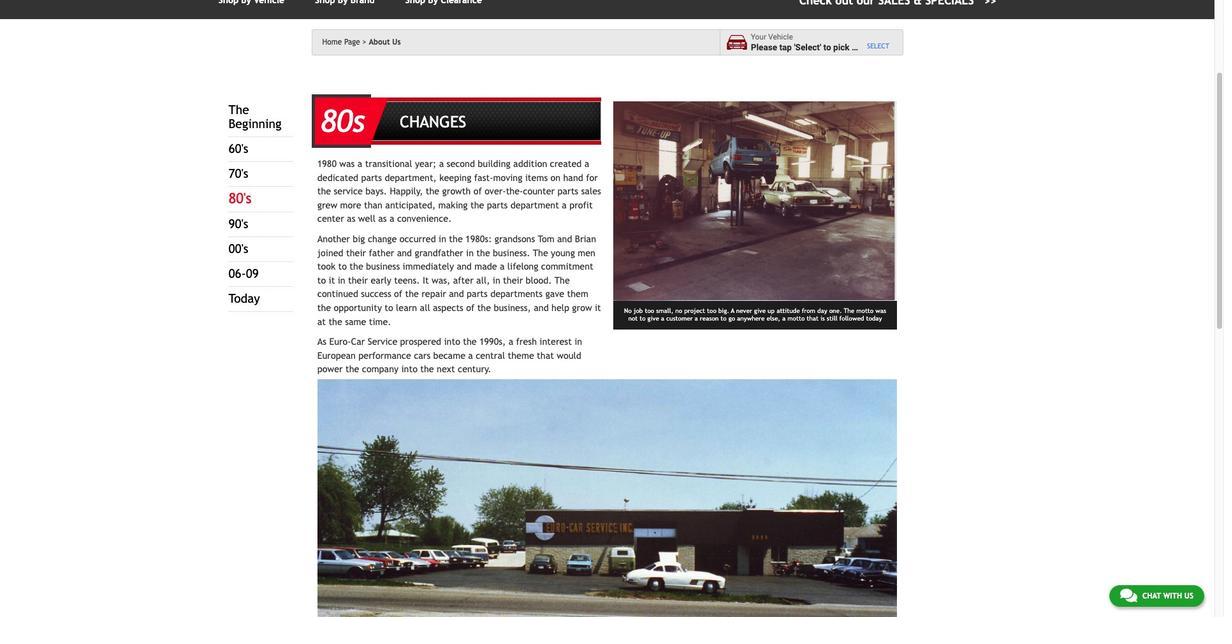 Task type: vqa. For each thing, say whether or not it's contained in the screenshot.
leftmost into
yes



Task type: describe. For each thing, give the bounding box(es) containing it.
success
[[361, 288, 391, 299]]

another
[[317, 233, 350, 244]]

big.
[[718, 307, 729, 314]]

their down big on the top of page
[[346, 247, 366, 258]]

next
[[437, 364, 455, 374]]

business.
[[493, 247, 530, 258]]

chat with us link
[[1109, 585, 1204, 607]]

60's
[[229, 142, 248, 156]]

60's link
[[229, 142, 248, 156]]

the down commitment
[[555, 275, 570, 285]]

departments
[[490, 288, 543, 299]]

parts down over-
[[487, 199, 508, 210]]

on
[[551, 172, 561, 183]]

the up made
[[476, 247, 490, 258]]

grandsons
[[495, 233, 535, 244]]

dedicated
[[317, 172, 358, 183]]

parts up bays. on the top of the page
[[361, 172, 382, 183]]

took
[[317, 261, 335, 272]]

from
[[802, 307, 815, 314]]

about us
[[369, 38, 401, 47]]

and up 'young'
[[557, 233, 572, 244]]

reason
[[700, 315, 719, 322]]

1 horizontal spatial us
[[1184, 592, 1194, 601]]

today
[[229, 291, 260, 306]]

your
[[751, 33, 766, 42]]

repair
[[422, 288, 446, 299]]

continued
[[317, 288, 358, 299]]

90's
[[229, 217, 248, 231]]

their up departments
[[503, 275, 523, 285]]

comments image
[[1120, 588, 1137, 603]]

men
[[578, 247, 595, 258]]

the up at
[[317, 302, 331, 313]]

time.
[[369, 316, 391, 327]]

would
[[557, 350, 581, 361]]

home page
[[322, 38, 360, 47]]

performance
[[359, 350, 411, 361]]

a up "dedicated"
[[358, 158, 362, 169]]

a up for
[[584, 158, 589, 169]]

hand
[[563, 172, 583, 183]]

brian
[[575, 233, 596, 244]]

the left 1990s,
[[463, 336, 477, 347]]

interest
[[540, 336, 572, 347]]

the inside the beginning
[[229, 103, 249, 117]]

1980 was a transitional year; a second building addition created a dedicated parts department,       keeping fast-moving items on hand for the service bays. happily, the growth of over-the-counter       parts sales grew more than anticipated, making the parts department a profit center as well as a       convenience.
[[317, 158, 601, 224]]

to up time.
[[385, 302, 393, 313]]

0 horizontal spatial into
[[401, 364, 418, 374]]

home
[[322, 38, 342, 47]]

keeping
[[439, 172, 471, 183]]

aspects
[[433, 302, 463, 313]]

central
[[476, 350, 505, 361]]

a up change
[[390, 213, 394, 224]]

the down european
[[346, 364, 359, 374]]

learn
[[396, 302, 417, 313]]

century.
[[458, 364, 491, 374]]

the down all,
[[477, 302, 491, 313]]

70's link
[[229, 167, 248, 181]]

transitional
[[365, 158, 412, 169]]

for
[[586, 172, 598, 183]]

to down big.
[[721, 315, 727, 322]]

09
[[246, 267, 259, 281]]

the right making
[[470, 199, 484, 210]]

opportunity
[[334, 302, 382, 313]]

a left fresh
[[509, 336, 513, 347]]

in inside as euro-car service prospered into the 1990s, a fresh interest in european performance cars       became a central theme that would power the company into the next century.
[[575, 336, 582, 347]]

no
[[624, 307, 632, 314]]

growth
[[442, 186, 471, 196]]

counter
[[523, 186, 555, 196]]

else,
[[767, 315, 780, 322]]

please
[[751, 42, 777, 52]]

parts down the hand
[[558, 186, 578, 196]]

fresh
[[516, 336, 537, 347]]

service
[[368, 336, 397, 347]]

was inside '1980 was a transitional year; a second building addition created a dedicated parts department,       keeping fast-moving items on hand for the service bays. happily, the growth of over-the-counter       parts sales grew more than anticipated, making the parts department a profit center as well as a       convenience.'
[[339, 158, 355, 169]]

1 horizontal spatial it
[[595, 302, 601, 313]]

0 vertical spatial it
[[329, 275, 335, 285]]

anywhere
[[737, 315, 765, 322]]

year;
[[415, 158, 436, 169]]

change
[[368, 233, 397, 244]]

90's link
[[229, 217, 248, 231]]

a down "project"
[[695, 315, 698, 322]]

home page link
[[322, 38, 366, 47]]

the down cars on the left of the page
[[420, 364, 434, 374]]

the-
[[506, 186, 523, 196]]

all
[[420, 302, 430, 313]]

profit
[[569, 199, 593, 210]]

as euro-car service prospered into the 1990s, a fresh interest in european performance cars       became a central theme that would power the company into the next century.
[[317, 336, 582, 374]]

06-09 link
[[229, 267, 259, 281]]

at
[[317, 316, 326, 327]]

beginning
[[229, 117, 282, 131]]

in down 1980s:
[[466, 247, 474, 258]]

00's link
[[229, 242, 248, 256]]

no job too small, no project too big. a never give up attitude from day one. the motto was not to give a customer a reason to go anywhere else, a motto that is still followed today
[[624, 307, 886, 322]]

and down occurred
[[397, 247, 412, 258]]

00's
[[229, 242, 248, 256]]

addition
[[513, 158, 547, 169]]

1 vertical spatial give
[[648, 315, 659, 322]]

chat
[[1142, 592, 1161, 601]]

that inside as euro-car service prospered into the 1990s, a fresh interest in european performance cars       became a central theme that would power the company into the next century.
[[537, 350, 554, 361]]

a
[[731, 307, 734, 314]]

today link
[[229, 291, 260, 306]]

no
[[675, 307, 682, 314]]

your vehicle please tap 'select' to pick a vehicle
[[751, 33, 886, 52]]

vehicle
[[768, 33, 793, 42]]

that inside no job too small, no project too big. a never give up attitude from day one. the motto was not to give a customer a reason to go anywhere else, a motto that is still followed today
[[807, 315, 819, 322]]

1 too from the left
[[645, 307, 654, 314]]

immediately
[[403, 261, 454, 272]]

one.
[[829, 307, 842, 314]]

in up grandfather
[[439, 233, 446, 244]]

a inside another big change occurred in the 1980s: grandsons tom and brian joined their father and grandfather       in the business. the young men took to the business immediately and made a lifelong commitment to it in       their early teens. it was, after all, in their blood. the continued success of the repair and parts       departments gave them the opportunity to learn all aspects of the business, and help grow it at the       same time.
[[500, 261, 505, 272]]

euro-
[[329, 336, 351, 347]]

still
[[827, 315, 837, 322]]

made
[[474, 261, 497, 272]]



Task type: locate. For each thing, give the bounding box(es) containing it.
06-09
[[229, 267, 259, 281]]

1 horizontal spatial was
[[875, 307, 886, 314]]

0 horizontal spatial as
[[347, 213, 355, 224]]

department
[[511, 199, 559, 210]]

0 horizontal spatial too
[[645, 307, 654, 314]]

a right pick
[[852, 42, 856, 52]]

2 too from the left
[[707, 307, 716, 314]]

followed
[[839, 315, 864, 322]]

1 horizontal spatial that
[[807, 315, 819, 322]]

more
[[340, 199, 361, 210]]

0 horizontal spatial it
[[329, 275, 335, 285]]

to left pick
[[823, 42, 831, 52]]

same
[[345, 316, 366, 327]]

was up "dedicated"
[[339, 158, 355, 169]]

all,
[[476, 275, 490, 285]]

a down small,
[[661, 315, 664, 322]]

as right the well
[[378, 213, 387, 224]]

bays.
[[365, 186, 387, 196]]

1 horizontal spatial motto
[[856, 307, 874, 314]]

chat with us
[[1142, 592, 1194, 601]]

'select'
[[794, 42, 821, 52]]

their up success
[[348, 275, 368, 285]]

the right at
[[329, 316, 342, 327]]

1 horizontal spatial too
[[707, 307, 716, 314]]

too up "reason"
[[707, 307, 716, 314]]

in up continued
[[338, 275, 345, 285]]

give left 'up'
[[754, 307, 766, 314]]

to down job
[[640, 315, 646, 322]]

young
[[551, 247, 575, 258]]

1 vertical spatial of
[[394, 288, 402, 299]]

cars
[[414, 350, 431, 361]]

the down teens.
[[405, 288, 419, 299]]

and left help
[[534, 302, 549, 313]]

1 horizontal spatial into
[[444, 336, 460, 347]]

the inside no job too small, no project too big. a never give up attitude from day one. the motto was not to give a customer a reason to go anywhere else, a motto that is still followed today
[[844, 307, 854, 314]]

business
[[366, 261, 400, 272]]

80's link
[[229, 190, 252, 207]]

the up grew
[[317, 186, 331, 196]]

0 horizontal spatial give
[[648, 315, 659, 322]]

was up the today
[[875, 307, 886, 314]]

commitment
[[541, 261, 593, 272]]

that down "from"
[[807, 315, 819, 322]]

items
[[525, 172, 548, 183]]

power
[[317, 364, 343, 374]]

it right grow
[[595, 302, 601, 313]]

a left profit
[[562, 199, 567, 210]]

1980s:
[[465, 233, 492, 244]]

joined
[[317, 247, 343, 258]]

up
[[768, 307, 775, 314]]

it
[[329, 275, 335, 285], [595, 302, 601, 313]]

of down fast-
[[474, 186, 482, 196]]

today
[[866, 315, 882, 322]]

grow
[[572, 302, 592, 313]]

job
[[634, 307, 643, 314]]

of up "learn"
[[394, 288, 402, 299]]

building
[[478, 158, 511, 169]]

a down attitude
[[782, 315, 786, 322]]

2 vertical spatial of
[[466, 302, 475, 313]]

0 vertical spatial was
[[339, 158, 355, 169]]

after
[[453, 275, 474, 285]]

teens.
[[394, 275, 420, 285]]

parts inside another big change occurred in the 1980s: grandsons tom and brian joined their father and grandfather       in the business. the young men took to the business immediately and made a lifelong commitment to it in       their early teens. it was, after all, in their blood. the continued success of the repair and parts       departments gave them the opportunity to learn all aspects of the business, and help grow it at the       same time.
[[467, 288, 488, 299]]

to down took
[[317, 275, 326, 285]]

1 horizontal spatial as
[[378, 213, 387, 224]]

into up became
[[444, 336, 460, 347]]

us right the 'with'
[[1184, 592, 1194, 601]]

not
[[628, 315, 638, 322]]

1980
[[317, 158, 337, 169]]

1 vertical spatial that
[[537, 350, 554, 361]]

1 vertical spatial motto
[[788, 315, 805, 322]]

of inside '1980 was a transitional year; a second building addition created a dedicated parts department,       keeping fast-moving items on hand for the service bays. happily, the growth of over-the-counter       parts sales grew more than anticipated, making the parts department a profit center as well as a       convenience.'
[[474, 186, 482, 196]]

moving
[[493, 172, 522, 183]]

car
[[351, 336, 365, 347]]

in up "would"
[[575, 336, 582, 347]]

1 vertical spatial it
[[595, 302, 601, 313]]

attitude
[[777, 307, 800, 314]]

early
[[371, 275, 391, 285]]

another big change occurred in the 1980s: grandsons tom and brian joined their father and grandfather       in the business. the young men took to the business immediately and made a lifelong commitment to it in       their early teens. it was, after all, in their blood. the continued success of the repair and parts       departments gave them the opportunity to learn all aspects of the business, and help grow it at the       same time.
[[317, 233, 601, 327]]

a right year;
[[439, 158, 444, 169]]

select
[[867, 42, 889, 50]]

0 horizontal spatial was
[[339, 158, 355, 169]]

sales
[[581, 186, 601, 196]]

06-
[[229, 267, 246, 281]]

a inside your vehicle please tap 'select' to pick a vehicle
[[852, 42, 856, 52]]

us
[[392, 38, 401, 47], [1184, 592, 1194, 601]]

in right all,
[[493, 275, 500, 285]]

the up grandfather
[[449, 233, 463, 244]]

anticipated,
[[385, 199, 436, 210]]

0 horizontal spatial motto
[[788, 315, 805, 322]]

as
[[317, 336, 326, 347]]

80's
[[229, 190, 252, 207]]

the beginning
[[229, 103, 282, 131]]

about
[[369, 38, 390, 47]]

give down small,
[[648, 315, 659, 322]]

it down took
[[329, 275, 335, 285]]

1 vertical spatial was
[[875, 307, 886, 314]]

that down interest
[[537, 350, 554, 361]]

the up followed
[[844, 307, 854, 314]]

second
[[447, 158, 475, 169]]

motto up the today
[[856, 307, 874, 314]]

the
[[317, 186, 331, 196], [426, 186, 439, 196], [470, 199, 484, 210], [449, 233, 463, 244], [476, 247, 490, 258], [350, 261, 363, 272], [405, 288, 419, 299], [317, 302, 331, 313], [477, 302, 491, 313], [329, 316, 342, 327], [463, 336, 477, 347], [346, 364, 359, 374], [420, 364, 434, 374]]

go
[[729, 315, 735, 322]]

into down cars on the left of the page
[[401, 364, 418, 374]]

0 horizontal spatial us
[[392, 38, 401, 47]]

tom
[[538, 233, 554, 244]]

as down more
[[347, 213, 355, 224]]

1 vertical spatial us
[[1184, 592, 1194, 601]]

0 vertical spatial us
[[392, 38, 401, 47]]

to
[[823, 42, 831, 52], [338, 261, 347, 272], [317, 275, 326, 285], [385, 302, 393, 313], [640, 315, 646, 322], [721, 315, 727, 322]]

to inside your vehicle please tap 'select' to pick a vehicle
[[823, 42, 831, 52]]

than
[[364, 199, 383, 210]]

and down after
[[449, 288, 464, 299]]

0 vertical spatial motto
[[856, 307, 874, 314]]

their
[[346, 247, 366, 258], [348, 275, 368, 285], [503, 275, 523, 285]]

center
[[317, 213, 344, 224]]

making
[[438, 199, 468, 210]]

and up after
[[457, 261, 472, 272]]

1 horizontal spatial give
[[754, 307, 766, 314]]

day
[[817, 307, 827, 314]]

0 vertical spatial of
[[474, 186, 482, 196]]

department,
[[385, 172, 437, 183]]

0 vertical spatial give
[[754, 307, 766, 314]]

0 vertical spatial that
[[807, 315, 819, 322]]

a up century.
[[468, 350, 473, 361]]

1 vertical spatial into
[[401, 364, 418, 374]]

parts down all,
[[467, 288, 488, 299]]

tap
[[779, 42, 792, 52]]

was
[[339, 158, 355, 169], [875, 307, 886, 314]]

is
[[820, 315, 825, 322]]

over-
[[485, 186, 506, 196]]

the down tom in the top of the page
[[533, 247, 548, 258]]

of
[[474, 186, 482, 196], [394, 288, 402, 299], [466, 302, 475, 313]]

too right job
[[645, 307, 654, 314]]

happily,
[[390, 186, 423, 196]]

pick
[[833, 42, 850, 52]]

father
[[369, 247, 394, 258]]

0 vertical spatial into
[[444, 336, 460, 347]]

grew
[[317, 199, 337, 210]]

1 as from the left
[[347, 213, 355, 224]]

of right aspects
[[466, 302, 475, 313]]

select link
[[867, 42, 889, 51]]

the left 'business'
[[350, 261, 363, 272]]

motto down attitude
[[788, 315, 805, 322]]

the up 60's link
[[229, 103, 249, 117]]

0 horizontal spatial that
[[537, 350, 554, 361]]

well
[[358, 213, 375, 224]]

2 as from the left
[[378, 213, 387, 224]]

as
[[347, 213, 355, 224], [378, 213, 387, 224]]

fast-
[[474, 172, 493, 183]]

company
[[362, 364, 399, 374]]

was inside no job too small, no project too big. a never give up attitude from day one. the motto was not to give a customer a reason to go anywhere else, a motto that is still followed today
[[875, 307, 886, 314]]

help
[[552, 302, 569, 313]]

us right about
[[392, 38, 401, 47]]

the left the growth
[[426, 186, 439, 196]]

to right took
[[338, 261, 347, 272]]

convenience.
[[397, 213, 452, 224]]

a right made
[[500, 261, 505, 272]]



